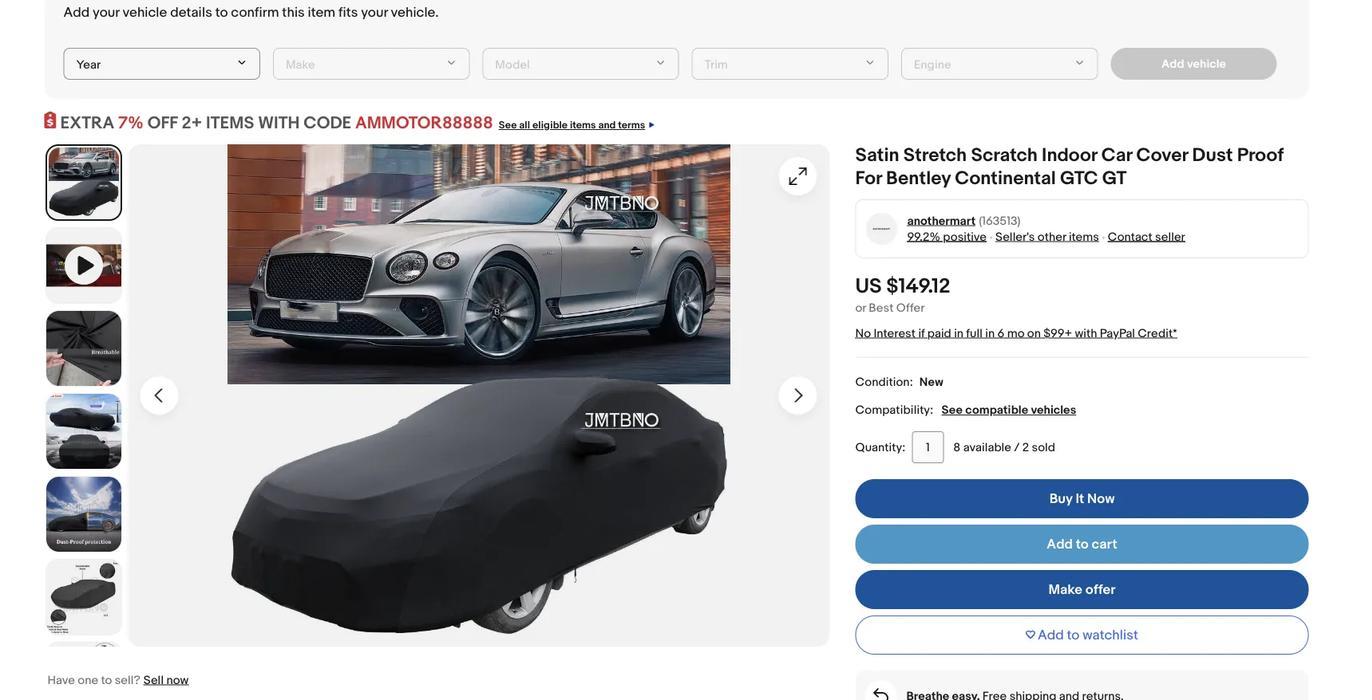 Task type: vqa. For each thing, say whether or not it's contained in the screenshot.
RF
no



Task type: describe. For each thing, give the bounding box(es) containing it.
picture 5 of 12 image
[[46, 560, 121, 635]]

anothermart
[[907, 214, 976, 228]]

$149.12
[[886, 275, 950, 299]]

seller's other items
[[995, 230, 1099, 244]]

add to cart link
[[855, 525, 1309, 564]]

seller's
[[995, 230, 1035, 244]]

item
[[308, 4, 335, 21]]

if
[[918, 327, 925, 341]]

to right details on the left
[[215, 4, 228, 21]]

no interest if paid in full in 6 mo on $99+ with paypal credit*
[[855, 327, 1177, 341]]

other
[[1038, 230, 1066, 244]]

contact seller
[[1108, 230, 1185, 244]]

contact
[[1108, 230, 1152, 244]]

or
[[855, 301, 866, 315]]

terms
[[618, 119, 645, 132]]

make offer link
[[855, 571, 1309, 610]]

Quantity: text field
[[912, 432, 944, 464]]

picture 2 of 12 image
[[46, 311, 121, 386]]

1 your from the left
[[93, 4, 119, 21]]

extra 7% off 2+ items with code ammotor88888
[[60, 113, 493, 134]]

picture 3 of 12 image
[[46, 394, 121, 469]]

offer
[[1085, 582, 1116, 599]]

paid
[[927, 327, 951, 341]]

seller's other items link
[[995, 230, 1099, 244]]

available
[[963, 441, 1011, 455]]

satin
[[855, 145, 899, 167]]

on
[[1027, 327, 1041, 341]]

gtc
[[1060, 167, 1098, 190]]

and
[[598, 119, 616, 132]]

new
[[919, 375, 943, 390]]

add to watchlist link
[[855, 616, 1309, 655]]

no
[[855, 327, 871, 341]]

it
[[1076, 491, 1084, 508]]

positive
[[943, 230, 987, 244]]

add vehicle
[[1161, 57, 1226, 71]]

make offer
[[1048, 582, 1116, 599]]

cover
[[1136, 145, 1188, 167]]

sell
[[144, 674, 164, 688]]

picture 1 of 12 image
[[47, 146, 120, 220]]

compatible
[[965, 404, 1028, 418]]

now
[[166, 674, 189, 688]]

add for add to watchlist
[[1038, 628, 1064, 644]]

see for see all eligible items and terms
[[499, 119, 517, 132]]

mo
[[1007, 327, 1025, 341]]

have one to sell? sell now
[[47, 674, 189, 688]]

this
[[282, 4, 305, 21]]

fits
[[338, 4, 358, 21]]

ammotor88888
[[355, 113, 493, 134]]

2+
[[182, 113, 202, 134]]

add for add your vehicle details to confirm this item fits your vehicle.
[[63, 4, 90, 21]]

extra
[[60, 113, 114, 134]]

sell now link
[[144, 674, 189, 688]]

add for add vehicle
[[1161, 57, 1184, 71]]

video 1 of 1 image
[[46, 228, 121, 303]]

1 vertical spatial items
[[1069, 230, 1099, 244]]

paypal
[[1100, 327, 1135, 341]]

vehicle.
[[391, 4, 439, 21]]

satin stretch scratch indoor car cover dust proof for bentley continental gtc gt - picture 1 of 12 image
[[127, 145, 830, 647]]

off
[[148, 113, 178, 134]]

indoor
[[1042, 145, 1097, 167]]

see all eligible items and terms
[[499, 119, 645, 132]]

condition: new
[[855, 375, 943, 390]]

confirm
[[231, 4, 279, 21]]

for
[[855, 167, 882, 190]]

gt
[[1102, 167, 1127, 190]]

0 horizontal spatial items
[[570, 119, 596, 132]]

$99+
[[1044, 327, 1072, 341]]

99.2%
[[907, 230, 940, 244]]

anothermart image
[[865, 213, 898, 246]]

picture 4 of 12 image
[[46, 477, 121, 552]]

dust
[[1192, 145, 1233, 167]]

full
[[966, 327, 983, 341]]



Task type: locate. For each thing, give the bounding box(es) containing it.
anothermart (163513)
[[907, 214, 1021, 228]]

(163513)
[[979, 214, 1021, 228]]

buy
[[1049, 491, 1073, 508]]

credit*
[[1138, 327, 1177, 341]]

vehicles
[[1031, 404, 1076, 418]]

0 vertical spatial see
[[499, 119, 517, 132]]

make
[[1048, 582, 1082, 599]]

see all eligible items and terms link
[[493, 113, 654, 134]]

us
[[855, 275, 882, 299]]

2
[[1022, 441, 1029, 455]]

1 horizontal spatial items
[[1069, 230, 1099, 244]]

add your vehicle details to confirm this item fits your vehicle.
[[63, 4, 439, 21]]

eligible
[[532, 119, 568, 132]]

bentley
[[886, 167, 951, 190]]

0 horizontal spatial see
[[499, 119, 517, 132]]

with
[[258, 113, 300, 134]]

8 available / 2 sold
[[953, 441, 1055, 455]]

items left and
[[570, 119, 596, 132]]

stretch
[[904, 145, 967, 167]]

see compatible vehicles link
[[942, 404, 1076, 418]]

add inside button
[[1161, 57, 1184, 71]]

see
[[499, 119, 517, 132], [942, 404, 963, 418]]

buy it now link
[[855, 480, 1309, 519]]

see down new
[[942, 404, 963, 418]]

details
[[170, 4, 212, 21]]

with
[[1075, 327, 1097, 341]]

in left '6'
[[985, 327, 995, 341]]

now
[[1087, 491, 1115, 508]]

2 your from the left
[[361, 4, 388, 21]]

with details__icon image
[[873, 689, 888, 701]]

code
[[304, 113, 351, 134]]

have
[[47, 674, 75, 688]]

watchlist
[[1083, 628, 1138, 644]]

99.2% positive link
[[907, 230, 987, 244]]

1 vertical spatial see
[[942, 404, 963, 418]]

to right the one
[[101, 674, 112, 688]]

1 horizontal spatial your
[[361, 4, 388, 21]]

see left all at the left of page
[[499, 119, 517, 132]]

None text field
[[63, 48, 260, 80], [273, 48, 470, 80], [692, 48, 889, 80], [63, 48, 260, 80], [273, 48, 470, 80], [692, 48, 889, 80]]

offer
[[896, 301, 925, 315]]

2 in from the left
[[985, 327, 995, 341]]

in
[[954, 327, 963, 341], [985, 327, 995, 341]]

quantity:
[[855, 441, 905, 455]]

add vehicle button
[[1111, 48, 1277, 80]]

car
[[1101, 145, 1132, 167]]

add to watchlist
[[1038, 628, 1138, 644]]

0 vertical spatial vehicle
[[123, 4, 167, 21]]

buy it now
[[1049, 491, 1115, 508]]

scratch
[[971, 145, 1038, 167]]

all
[[519, 119, 530, 132]]

1 horizontal spatial in
[[985, 327, 995, 341]]

0 horizontal spatial your
[[93, 4, 119, 21]]

condition:
[[855, 375, 913, 390]]

1 in from the left
[[954, 327, 963, 341]]

one
[[78, 674, 98, 688]]

anothermart link
[[907, 213, 976, 229]]

see for see compatible vehicles
[[942, 404, 963, 418]]

to inside add to cart link
[[1076, 537, 1089, 553]]

None text field
[[482, 48, 679, 80], [901, 48, 1098, 80], [482, 48, 679, 80], [901, 48, 1098, 80]]

sell?
[[115, 674, 140, 688]]

items
[[206, 113, 254, 134]]

0 horizontal spatial in
[[954, 327, 963, 341]]

6
[[997, 327, 1004, 341]]

to
[[215, 4, 228, 21], [1076, 537, 1089, 553], [1067, 628, 1080, 644], [101, 674, 112, 688]]

items right other
[[1069, 230, 1099, 244]]

proof
[[1237, 145, 1283, 167]]

continental
[[955, 167, 1056, 190]]

contact seller link
[[1108, 230, 1185, 244]]

1 horizontal spatial vehicle
[[1187, 57, 1226, 71]]

to inside add to watchlist link
[[1067, 628, 1080, 644]]

us $149.12 or best offer
[[855, 275, 950, 315]]

/
[[1014, 441, 1020, 455]]

items
[[570, 119, 596, 132], [1069, 230, 1099, 244]]

interest
[[874, 327, 916, 341]]

no interest if paid in full in 6 mo on $99+ with paypal credit* link
[[855, 327, 1177, 341]]

1 horizontal spatial see
[[942, 404, 963, 418]]

best
[[869, 301, 894, 315]]

satin stretch scratch indoor car cover dust proof for bentley continental gtc gt
[[855, 145, 1283, 190]]

99.2% positive
[[907, 230, 987, 244]]

0 horizontal spatial vehicle
[[123, 4, 167, 21]]

vehicle inside "add vehicle" button
[[1187, 57, 1226, 71]]

1 vertical spatial vehicle
[[1187, 57, 1226, 71]]

add for add to cart
[[1047, 537, 1073, 553]]

to left watchlist
[[1067, 628, 1080, 644]]

0 vertical spatial items
[[570, 119, 596, 132]]

sold
[[1032, 441, 1055, 455]]

add to cart
[[1047, 537, 1117, 553]]

see compatible vehicles
[[942, 404, 1076, 418]]

in left full
[[954, 327, 963, 341]]

compatibility:
[[855, 404, 933, 418]]

your
[[93, 4, 119, 21], [361, 4, 388, 21]]

to left cart on the right of page
[[1076, 537, 1089, 553]]

7%
[[118, 113, 144, 134]]



